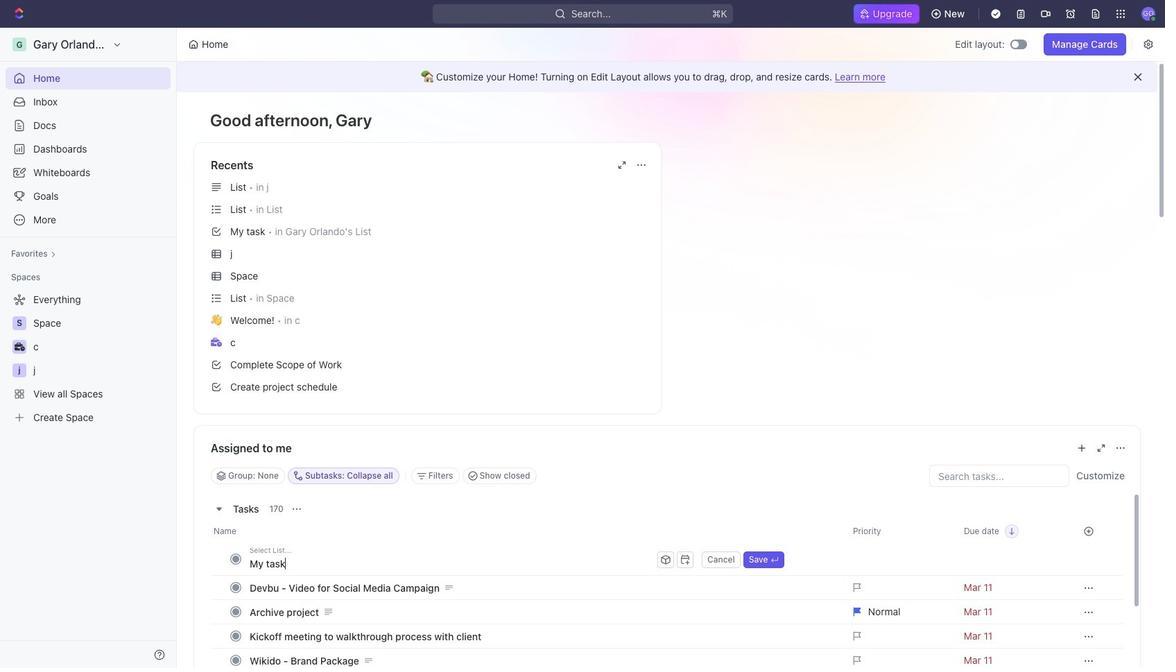 Task type: describe. For each thing, give the bounding box(es) containing it.
sidebar navigation
[[0, 28, 180, 668]]

business time image
[[211, 338, 222, 347]]

Task name or type '/' for commands text field
[[250, 552, 655, 575]]

j, , element
[[12, 364, 26, 378]]

tree inside sidebar 'navigation'
[[6, 289, 171, 429]]



Task type: locate. For each thing, give the bounding box(es) containing it.
space, , element
[[12, 316, 26, 330]]

Search tasks... text field
[[931, 466, 1069, 487]]

alert
[[177, 62, 1158, 92]]

business time image
[[14, 343, 25, 351]]

gary orlando's workspace, , element
[[12, 37, 26, 51]]

tree
[[6, 289, 171, 429]]



Task type: vqa. For each thing, say whether or not it's contained in the screenshot.
the bottommost 6
no



